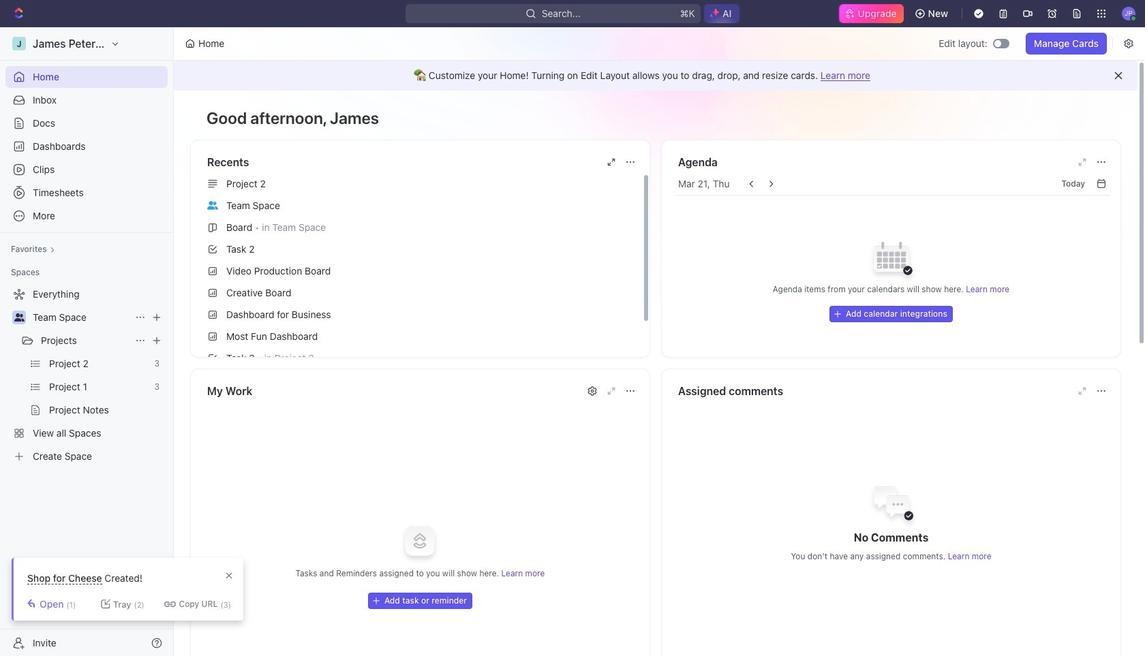 Task type: vqa. For each thing, say whether or not it's contained in the screenshot.
Sidebar navigation
yes



Task type: locate. For each thing, give the bounding box(es) containing it.
alert
[[174, 61, 1138, 91]]

tree
[[5, 284, 168, 468]]

user group image
[[207, 201, 218, 210]]



Task type: describe. For each thing, give the bounding box(es) containing it.
james peterson's workspace, , element
[[12, 37, 26, 50]]

sidebar navigation
[[0, 27, 177, 657]]

tree inside sidebar navigation
[[5, 284, 168, 468]]

user group image
[[14, 314, 24, 322]]



